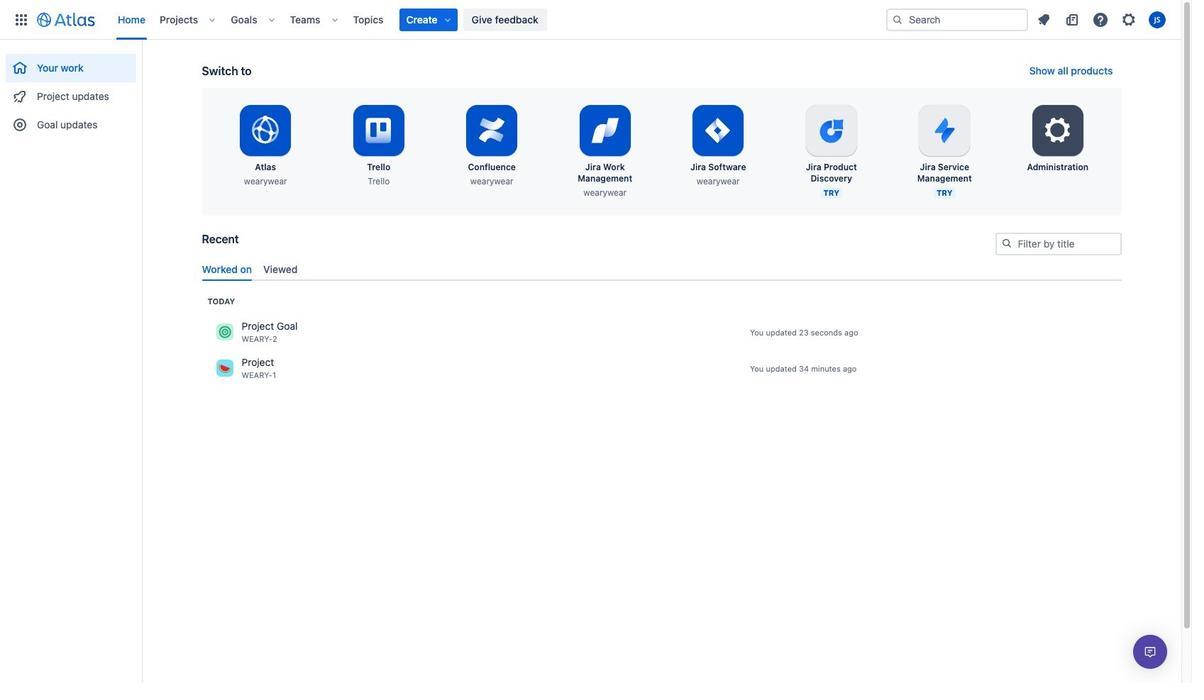 Task type: describe. For each thing, give the bounding box(es) containing it.
notifications image
[[1036, 11, 1053, 28]]

townsquare image
[[216, 324, 233, 341]]

1 horizontal spatial settings image
[[1121, 11, 1138, 28]]

switch to... image
[[13, 11, 30, 28]]

account image
[[1149, 11, 1166, 28]]

Filter by title field
[[997, 234, 1120, 254]]

top element
[[9, 0, 887, 39]]



Task type: vqa. For each thing, say whether or not it's contained in the screenshot.
banner
yes



Task type: locate. For each thing, give the bounding box(es) containing it.
0 horizontal spatial settings image
[[1041, 114, 1075, 148]]

townsquare image
[[216, 360, 233, 377]]

help image
[[1092, 11, 1109, 28]]

search image
[[892, 14, 904, 25]]

tab list
[[196, 257, 1128, 281]]

0 vertical spatial settings image
[[1121, 11, 1138, 28]]

settings image
[[1121, 11, 1138, 28], [1041, 114, 1075, 148]]

search image
[[1001, 238, 1013, 249]]

Search field
[[887, 8, 1029, 31]]

group
[[6, 40, 136, 143]]

1 vertical spatial settings image
[[1041, 114, 1075, 148]]

heading
[[208, 296, 235, 307]]

banner
[[0, 0, 1182, 40]]



